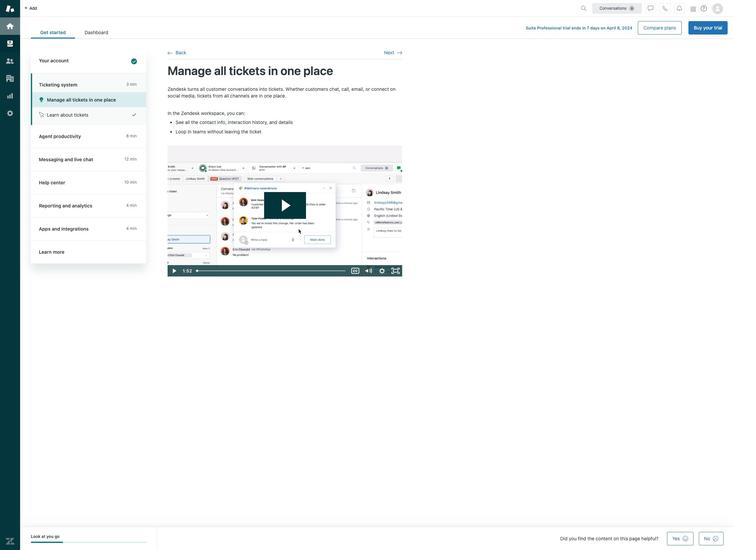 Task type: vqa. For each thing, say whether or not it's contained in the screenshot.
ninth menu item from the bottom of the the Tabs tab list
no



Task type: describe. For each thing, give the bounding box(es) containing it.
April 8, 2024 text field
[[607, 25, 633, 31]]

get help image
[[701, 5, 707, 11]]

notifications image
[[677, 6, 683, 11]]

organizations image
[[6, 74, 14, 83]]

zendesk products image
[[691, 7, 696, 11]]

main element
[[0, 0, 20, 550]]

views image
[[6, 39, 14, 48]]

progress bar image
[[31, 542, 63, 543]]

get started image
[[6, 22, 14, 31]]



Task type: locate. For each thing, give the bounding box(es) containing it.
progress-bar progress bar
[[31, 542, 146, 543]]

heading
[[31, 49, 146, 73]]

tab list
[[31, 26, 118, 39]]

reporting image
[[6, 92, 14, 100]]

video thumbnail image
[[168, 146, 402, 277]]

footer
[[20, 528, 733, 550]]

zendesk support image
[[6, 4, 14, 13]]

tab
[[75, 26, 118, 39]]

admin image
[[6, 109, 14, 118]]

content-title region
[[168, 66, 402, 75]]

customers image
[[6, 57, 14, 65]]

zendesk image
[[6, 537, 14, 546]]

button displays agent's chat status as invisible. image
[[648, 6, 654, 11]]

video element
[[168, 146, 402, 277]]

region
[[168, 86, 402, 277]]



